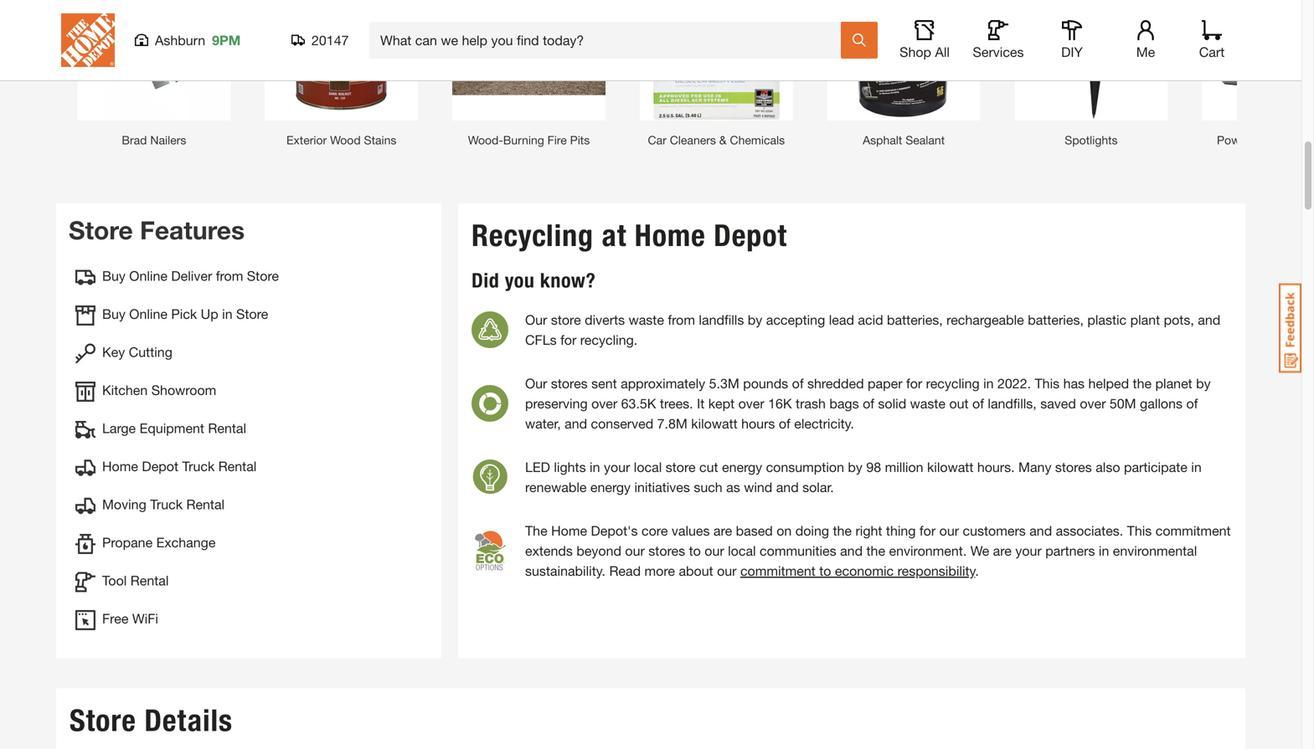Task type: describe. For each thing, give the bounding box(es) containing it.
plastic
[[1088, 312, 1127, 328]]

wood-
[[468, 133, 503, 147]]

power
[[1217, 133, 1251, 147]]

shredded
[[808, 376, 864, 392]]

from inside our store diverts waste from landfills by accepting lead acid batteries, rechargeable batteries, plastic plant pots, and cfls for recycling.
[[668, 312, 695, 328]]

kilowatt inside our stores sent approximately 5.3m pounds of shredded paper for recycling in 2022. this has helped the planet by preserving over 63.5k trees. it kept over 16k trash bags of solid waste out of landfills, saved over 50m gallons of water, and conserved 7.8m kilowatt hours of electricity.
[[691, 416, 738, 432]]

water,
[[525, 416, 561, 432]]

spotlights
[[1065, 133, 1118, 147]]

16k
[[768, 396, 792, 412]]

gallons
[[1140, 396, 1183, 412]]

of down planet
[[1187, 396, 1198, 412]]

1 vertical spatial are
[[993, 543, 1012, 559]]

participate
[[1124, 460, 1188, 475]]

beyond
[[577, 543, 622, 559]]

led lights in your local store cut energy consumption by 98 million kilowatt hours. many stores also participate in renewable energy initiatives such as wind and solar.
[[525, 460, 1202, 496]]

propane exchange
[[102, 535, 216, 551]]

for inside our store diverts waste from landfills by accepting lead acid batteries, rechargeable batteries, plastic plant pots, and cfls for recycling.
[[561, 332, 577, 348]]

to inside the home depot's core values are based on doing the right thing for our customers and associates. this commitment extends beyond our stores to our local communities and the environment. we are your partners in environmental sustainability. read more about our
[[689, 543, 701, 559]]

plant
[[1131, 312, 1161, 328]]

recycling
[[926, 376, 980, 392]]

in right lights
[[590, 460, 600, 475]]

million
[[885, 460, 924, 475]]

core
[[642, 523, 668, 539]]

consumption
[[766, 460, 845, 475]]

our up environment.
[[940, 523, 959, 539]]

paper
[[868, 376, 903, 392]]

0 vertical spatial energy
[[722, 460, 763, 475]]

brad nailers link
[[77, 0, 231, 147]]

also
[[1096, 460, 1121, 475]]

eco_image image for our store diverts waste from landfills by accepting lead acid batteries, rechargeable batteries, plastic plant pots, and cfls for recycling.
[[472, 312, 509, 349]]

showroom
[[151, 382, 216, 398]]

98
[[867, 460, 882, 475]]

1 horizontal spatial depot
[[714, 217, 788, 254]]

spotlights link
[[1015, 0, 1168, 147]]

recycling
[[472, 217, 594, 254]]

exterior wood stains image
[[265, 0, 418, 121]]

more
[[645, 563, 675, 579]]

free wifi
[[102, 611, 158, 627]]

63.5k
[[621, 396, 656, 412]]

and inside led lights in your local store cut energy consumption by 98 million kilowatt hours. many stores also participate in renewable energy initiatives such as wind and solar.
[[776, 480, 799, 496]]

2022.
[[998, 376, 1031, 392]]

power tool combo kits image
[[1203, 0, 1315, 121]]

0 vertical spatial truck
[[182, 459, 215, 475]]

thing
[[886, 523, 916, 539]]

exterior wood stains
[[287, 133, 397, 147]]

and up commitment to economic responsibility link
[[840, 543, 863, 559]]

me
[[1137, 44, 1156, 60]]

kilowatt inside led lights in your local store cut energy consumption by 98 million kilowatt hours. many stores also participate in renewable energy initiatives such as wind and solar.
[[928, 460, 974, 475]]

recycling.
[[580, 332, 638, 348]]

solar.
[[803, 480, 834, 496]]

equipment
[[140, 421, 204, 437]]

home depot truck rental
[[102, 459, 257, 475]]

diverts
[[585, 312, 625, 328]]

cart
[[1200, 44, 1225, 60]]

stains
[[364, 133, 397, 147]]

on
[[777, 523, 792, 539]]

lead
[[829, 312, 855, 328]]

local inside led lights in your local store cut energy consumption by 98 million kilowatt hours. many stores also participate in renewable energy initiatives such as wind and solar.
[[634, 460, 662, 475]]

waste inside our stores sent approximately 5.3m pounds of shredded paper for recycling in 2022. this has helped the planet by preserving over 63.5k trees. it kept over 16k trash bags of solid waste out of landfills, saved over 50m gallons of water, and conserved 7.8m kilowatt hours of electricity.
[[910, 396, 946, 412]]

key cutting
[[102, 344, 172, 360]]

1 vertical spatial home
[[102, 459, 138, 475]]

cfls
[[525, 332, 557, 348]]

brad nailers
[[122, 133, 186, 147]]

of right out
[[973, 396, 984, 412]]

rental right equipment
[[208, 421, 246, 437]]

planet
[[1156, 376, 1193, 392]]

this inside the home depot's core values are based on doing the right thing for our customers and associates. this commitment extends beyond our stores to our local communities and the environment. we are your partners in environmental sustainability. read more about our
[[1128, 523, 1152, 539]]

waste inside our store diverts waste from landfills by accepting lead acid batteries, rechargeable batteries, plastic plant pots, and cfls for recycling.
[[629, 312, 664, 328]]

saved
[[1041, 396, 1077, 412]]

commitment to economic responsibility link
[[741, 563, 976, 579]]

free
[[102, 611, 129, 627]]

environmental
[[1113, 543, 1198, 559]]

right
[[856, 523, 883, 539]]

this inside our stores sent approximately 5.3m pounds of shredded paper for recycling in 2022. this has helped the planet by preserving over 63.5k trees. it kept over 16k trash bags of solid waste out of landfills, saved over 50m gallons of water, and conserved 7.8m kilowatt hours of electricity.
[[1035, 376, 1060, 392]]

kitchen showroom
[[102, 382, 216, 398]]

power tool combo link
[[1203, 0, 1315, 147]]

lights
[[554, 460, 586, 475]]

and inside our stores sent approximately 5.3m pounds of shredded paper for recycling in 2022. this has helped the planet by preserving over 63.5k trees. it kept over 16k trash bags of solid waste out of landfills, saved over 50m gallons of water, and conserved 7.8m kilowatt hours of electricity.
[[565, 416, 587, 432]]

in right up
[[222, 306, 233, 322]]

commitment to economic responsibility .
[[741, 563, 979, 579]]

ashburn 9pm
[[155, 32, 241, 48]]

key
[[102, 344, 125, 360]]

eco_image image for the home depot's core values are based on doing the right thing for our customers and associates. this commitment extends beyond our stores to our local communities and the environment. we are your partners in environmental sustainability. read more about our
[[472, 528, 509, 575]]

0 horizontal spatial depot
[[142, 459, 178, 475]]

9pm
[[212, 32, 241, 48]]

pits
[[570, 133, 590, 147]]

0 horizontal spatial tool
[[102, 573, 127, 589]]

pounds
[[743, 376, 789, 392]]

bags
[[830, 396, 859, 412]]

buy online deliver from store
[[102, 268, 279, 284]]

cart link
[[1194, 20, 1231, 60]]

stores inside our stores sent approximately 5.3m pounds of shredded paper for recycling in 2022. this has helped the planet by preserving over 63.5k trees. it kept over 16k trash bags of solid waste out of landfills, saved over 50m gallons of water, and conserved 7.8m kilowatt hours of electricity.
[[551, 376, 588, 392]]

our right about
[[717, 563, 737, 579]]

fire
[[548, 133, 567, 147]]

and inside our store diverts waste from landfills by accepting lead acid batteries, rechargeable batteries, plastic plant pots, and cfls for recycling.
[[1198, 312, 1221, 328]]

store inside our store diverts waste from landfills by accepting lead acid batteries, rechargeable batteries, plastic plant pots, and cfls for recycling.
[[551, 312, 581, 328]]

rental up exchange
[[186, 497, 225, 513]]

kitchen
[[102, 382, 148, 398]]

wood
[[330, 133, 361, 147]]

trash
[[796, 396, 826, 412]]

environment.
[[889, 543, 967, 559]]

1 vertical spatial commitment
[[741, 563, 816, 579]]

details
[[144, 703, 233, 739]]

wind
[[744, 480, 773, 496]]

the home depot logo image
[[61, 13, 115, 67]]

did you know?
[[472, 269, 596, 293]]

the
[[525, 523, 548, 539]]

power tool combo
[[1217, 133, 1315, 147]]

solid
[[878, 396, 907, 412]]

20147 button
[[292, 32, 349, 49]]

spotlights image
[[1015, 0, 1168, 121]]

1 vertical spatial truck
[[150, 497, 183, 513]]

communities
[[760, 543, 837, 559]]

rechargeable
[[947, 312, 1025, 328]]

we
[[971, 543, 990, 559]]

customers
[[963, 523, 1026, 539]]

our for our stores sent approximately 5.3m pounds of shredded paper for recycling in 2022. this has helped the planet by preserving over 63.5k trees. it kept over 16k trash bags of solid waste out of landfills, saved over 50m gallons of water, and conserved 7.8m kilowatt hours of electricity.
[[525, 376, 547, 392]]



Task type: vqa. For each thing, say whether or not it's contained in the screenshot.
'Flowers' in the How to Plant Flowers link
no



Task type: locate. For each thing, give the bounding box(es) containing it.
home right at
[[635, 217, 706, 254]]

1 horizontal spatial store
[[666, 460, 696, 475]]

1 horizontal spatial commitment
[[1156, 523, 1231, 539]]

the up gallons
[[1133, 376, 1152, 392]]

online for pick
[[129, 306, 168, 322]]

&
[[720, 133, 727, 147]]

0 horizontal spatial from
[[216, 268, 243, 284]]

commitment inside the home depot's core values are based on doing the right thing for our customers and associates. this commitment extends beyond our stores to our local communities and the environment. we are your partners in environmental sustainability. read more about our
[[1156, 523, 1231, 539]]

online left the pick
[[129, 306, 168, 322]]

moving
[[102, 497, 146, 513]]

waste left out
[[910, 396, 946, 412]]

cleaners
[[670, 133, 716, 147]]

1 vertical spatial your
[[1016, 543, 1042, 559]]

of up the trash
[[792, 376, 804, 392]]

our up read
[[625, 543, 645, 559]]

our up 'cfls'
[[525, 312, 547, 328]]

0 horizontal spatial batteries,
[[887, 312, 943, 328]]

by inside led lights in your local store cut energy consumption by 98 million kilowatt hours. many stores also participate in renewable energy initiatives such as wind and solar.
[[848, 460, 863, 475]]

commitment down communities
[[741, 563, 816, 579]]

tool right the power
[[1254, 133, 1276, 147]]

local up initiatives
[[634, 460, 662, 475]]

brad nailers image
[[77, 0, 231, 121]]

1 vertical spatial buy
[[102, 306, 126, 322]]

1 horizontal spatial batteries,
[[1028, 312, 1084, 328]]

50m
[[1110, 396, 1137, 412]]

accepting
[[766, 312, 826, 328]]

of
[[792, 376, 804, 392], [863, 396, 875, 412], [973, 396, 984, 412], [1187, 396, 1198, 412], [779, 416, 791, 432]]

over down helped
[[1080, 396, 1106, 412]]

1 vertical spatial energy
[[591, 480, 631, 496]]

2 horizontal spatial the
[[1133, 376, 1152, 392]]

asphalt sealant
[[863, 133, 945, 147]]

for up environment.
[[920, 523, 936, 539]]

0 vertical spatial by
[[748, 312, 763, 328]]

0 horizontal spatial over
[[592, 396, 618, 412]]

0 horizontal spatial to
[[689, 543, 701, 559]]

large
[[102, 421, 136, 437]]

store features
[[69, 215, 245, 245]]

3 eco_image image from the top
[[472, 459, 509, 496]]

1 our from the top
[[525, 312, 547, 328]]

feedback link image
[[1279, 283, 1302, 374]]

0 vertical spatial for
[[561, 332, 577, 348]]

0 vertical spatial are
[[714, 523, 732, 539]]

of down 16k at right bottom
[[779, 416, 791, 432]]

0 horizontal spatial commitment
[[741, 563, 816, 579]]

partners
[[1046, 543, 1095, 559]]

2 over from the left
[[739, 396, 765, 412]]

0 horizontal spatial home
[[102, 459, 138, 475]]

over up hours
[[739, 396, 765, 412]]

1 horizontal spatial stores
[[649, 543, 686, 559]]

waste right diverts
[[629, 312, 664, 328]]

this up environmental
[[1128, 523, 1152, 539]]

to down communities
[[820, 563, 832, 579]]

0 vertical spatial kilowatt
[[691, 416, 738, 432]]

1 eco_image image from the top
[[472, 312, 509, 349]]

pick
[[171, 306, 197, 322]]

your inside led lights in your local store cut energy consumption by 98 million kilowatt hours. many stores also participate in renewable energy initiatives such as wind and solar.
[[604, 460, 630, 475]]

1 horizontal spatial by
[[848, 460, 863, 475]]

in right participate
[[1192, 460, 1202, 475]]

by left 98 at the right bottom
[[848, 460, 863, 475]]

in inside the home depot's core values are based on doing the right thing for our customers and associates. this commitment extends beyond our stores to our local communities and the environment. we are your partners in environmental sustainability. read more about our
[[1099, 543, 1110, 559]]

0 horizontal spatial stores
[[551, 376, 588, 392]]

home inside the home depot's core values are based on doing the right thing for our customers and associates. this commitment extends beyond our stores to our local communities and the environment. we are your partners in environmental sustainability. read more about our
[[551, 523, 587, 539]]

combo
[[1279, 133, 1315, 147]]

tool
[[1254, 133, 1276, 147], [102, 573, 127, 589]]

2 online from the top
[[129, 306, 168, 322]]

2 horizontal spatial home
[[635, 217, 706, 254]]

our store diverts waste from landfills by accepting lead acid batteries, rechargeable batteries, plastic plant pots, and cfls for recycling.
[[525, 312, 1221, 348]]

What can we help you find today? search field
[[380, 23, 840, 58]]

nailers
[[150, 133, 186, 147]]

are
[[714, 523, 732, 539], [993, 543, 1012, 559]]

trees.
[[660, 396, 693, 412]]

2 our from the top
[[525, 376, 547, 392]]

read
[[610, 563, 641, 579]]

store up initiatives
[[666, 460, 696, 475]]

kilowatt left hours.
[[928, 460, 974, 475]]

stores inside the home depot's core values are based on doing the right thing for our customers and associates. this commitment extends beyond our stores to our local communities and the environment. we are your partners in environmental sustainability. read more about our
[[649, 543, 686, 559]]

by right landfills on the right of page
[[748, 312, 763, 328]]

1 vertical spatial online
[[129, 306, 168, 322]]

eco_image image left the
[[472, 528, 509, 575]]

kept
[[709, 396, 735, 412]]

asphalt sealant image
[[828, 0, 981, 121]]

local down based
[[728, 543, 756, 559]]

0 vertical spatial our
[[525, 312, 547, 328]]

0 vertical spatial online
[[129, 268, 168, 284]]

from right deliver at the top left of the page
[[216, 268, 243, 284]]

store inside led lights in your local store cut energy consumption by 98 million kilowatt hours. many stores also participate in renewable energy initiatives such as wind and solar.
[[666, 460, 696, 475]]

in left 2022.
[[984, 376, 994, 392]]

2 eco_image image from the top
[[472, 385, 509, 422]]

for right paper
[[907, 376, 923, 392]]

0 vertical spatial buy
[[102, 268, 126, 284]]

0 vertical spatial waste
[[629, 312, 664, 328]]

are down customers
[[993, 543, 1012, 559]]

1 horizontal spatial this
[[1128, 523, 1152, 539]]

1 vertical spatial this
[[1128, 523, 1152, 539]]

1 horizontal spatial over
[[739, 396, 765, 412]]

2 horizontal spatial stores
[[1056, 460, 1092, 475]]

rental
[[208, 421, 246, 437], [218, 459, 257, 475], [186, 497, 225, 513], [131, 573, 169, 589]]

led
[[525, 460, 550, 475]]

buy for buy online deliver from store
[[102, 268, 126, 284]]

0 horizontal spatial by
[[748, 312, 763, 328]]

our up about
[[705, 543, 724, 559]]

such
[[694, 480, 723, 496]]

4 eco_image image from the top
[[472, 528, 509, 575]]

wifi
[[132, 611, 158, 627]]

1 horizontal spatial kilowatt
[[928, 460, 974, 475]]

1 vertical spatial store
[[666, 460, 696, 475]]

kilowatt down kept
[[691, 416, 738, 432]]

conserved
[[591, 416, 654, 432]]

our stores sent approximately 5.3m pounds of shredded paper for recycling in 2022. this has helped the planet by preserving over 63.5k trees. it kept over 16k trash bags of solid waste out of landfills, saved over 50m gallons of water, and conserved 7.8m kilowatt hours of electricity.
[[525, 376, 1211, 432]]

recycling at home depot
[[472, 217, 788, 254]]

sealant
[[906, 133, 945, 147]]

0 vertical spatial local
[[634, 460, 662, 475]]

services
[[973, 44, 1024, 60]]

from left landfills on the right of page
[[668, 312, 695, 328]]

all
[[935, 44, 950, 60]]

truck
[[182, 459, 215, 475], [150, 497, 183, 513]]

2 horizontal spatial by
[[1197, 376, 1211, 392]]

approximately
[[621, 376, 706, 392]]

0 horizontal spatial kilowatt
[[691, 416, 738, 432]]

by
[[748, 312, 763, 328], [1197, 376, 1211, 392], [848, 460, 863, 475]]

your down the conserved on the bottom of page
[[604, 460, 630, 475]]

our inside our store diverts waste from landfills by accepting lead acid batteries, rechargeable batteries, plastic plant pots, and cfls for recycling.
[[525, 312, 547, 328]]

0 vertical spatial to
[[689, 543, 701, 559]]

moving truck rental
[[102, 497, 225, 513]]

buy up key
[[102, 306, 126, 322]]

your down customers
[[1016, 543, 1042, 559]]

0 vertical spatial from
[[216, 268, 243, 284]]

1 online from the top
[[129, 268, 168, 284]]

1 vertical spatial from
[[668, 312, 695, 328]]

home up extends
[[551, 523, 587, 539]]

our inside our stores sent approximately 5.3m pounds of shredded paper for recycling in 2022. this has helped the planet by preserving over 63.5k trees. it kept over 16k trash bags of solid waste out of landfills, saved over 50m gallons of water, and conserved 7.8m kilowatt hours of electricity.
[[525, 376, 547, 392]]

acid
[[858, 312, 884, 328]]

propane
[[102, 535, 153, 551]]

buy down store features
[[102, 268, 126, 284]]

buy for buy online pick up in store
[[102, 306, 126, 322]]

it
[[697, 396, 705, 412]]

waste
[[629, 312, 664, 328], [910, 396, 946, 412]]

are left based
[[714, 523, 732, 539]]

know?
[[540, 269, 596, 293]]

stores up preserving
[[551, 376, 588, 392]]

3 over from the left
[[1080, 396, 1106, 412]]

the inside our stores sent approximately 5.3m pounds of shredded paper for recycling in 2022. this has helped the planet by preserving over 63.5k trees. it kept over 16k trash bags of solid waste out of landfills, saved over 50m gallons of water, and conserved 7.8m kilowatt hours of electricity.
[[1133, 376, 1152, 392]]

and right pots,
[[1198, 312, 1221, 328]]

exterior wood stains link
[[265, 0, 418, 147]]

for inside the home depot's core values are based on doing the right thing for our customers and associates. this commitment extends beyond our stores to our local communities and the environment. we are your partners in environmental sustainability. read more about our
[[920, 523, 936, 539]]

batteries,
[[887, 312, 943, 328], [1028, 312, 1084, 328]]

for
[[561, 332, 577, 348], [907, 376, 923, 392], [920, 523, 936, 539]]

by right planet
[[1197, 376, 1211, 392]]

many
[[1019, 460, 1052, 475]]

1 vertical spatial to
[[820, 563, 832, 579]]

online left deliver at the top left of the page
[[129, 268, 168, 284]]

store
[[551, 312, 581, 328], [666, 460, 696, 475]]

energy up as
[[722, 460, 763, 475]]

1 vertical spatial kilowatt
[[928, 460, 974, 475]]

car cleaners & chemicals
[[648, 133, 785, 147]]

1 horizontal spatial to
[[820, 563, 832, 579]]

landfills
[[699, 312, 744, 328]]

eco_image image left water,
[[472, 385, 509, 422]]

rental down large equipment rental
[[218, 459, 257, 475]]

our
[[525, 312, 547, 328], [525, 376, 547, 392]]

2 horizontal spatial over
[[1080, 396, 1106, 412]]

truck up propane exchange
[[150, 497, 183, 513]]

eco_image image for our stores sent approximately 5.3m pounds of shredded paper for recycling in 2022. this has helped the planet by preserving over 63.5k trees. it kept over 16k trash bags of solid waste out of landfills, saved over 50m gallons of water, and conserved 7.8m kilowatt hours of electricity.
[[472, 385, 509, 422]]

0 horizontal spatial are
[[714, 523, 732, 539]]

home down large
[[102, 459, 138, 475]]

based
[[736, 523, 773, 539]]

1 buy from the top
[[102, 268, 126, 284]]

values
[[672, 523, 710, 539]]

responsibility
[[898, 563, 976, 579]]

1 over from the left
[[592, 396, 618, 412]]

1 vertical spatial tool
[[102, 573, 127, 589]]

1 vertical spatial stores
[[1056, 460, 1092, 475]]

for inside our stores sent approximately 5.3m pounds of shredded paper for recycling in 2022. this has helped the planet by preserving over 63.5k trees. it kept over 16k trash bags of solid waste out of landfills, saved over 50m gallons of water, and conserved 7.8m kilowatt hours of electricity.
[[907, 376, 923, 392]]

2 vertical spatial for
[[920, 523, 936, 539]]

2 buy from the top
[[102, 306, 126, 322]]

wood-burning fire pits link
[[452, 0, 606, 147]]

car cleaners & chemicals link
[[640, 0, 793, 147]]

1 horizontal spatial energy
[[722, 460, 763, 475]]

our up preserving
[[525, 376, 547, 392]]

0 vertical spatial commitment
[[1156, 523, 1231, 539]]

initiatives
[[635, 480, 690, 496]]

0 horizontal spatial energy
[[591, 480, 631, 496]]

in down associates.
[[1099, 543, 1110, 559]]

over down sent
[[592, 396, 618, 412]]

1 vertical spatial waste
[[910, 396, 946, 412]]

2 vertical spatial the
[[867, 543, 886, 559]]

0 vertical spatial tool
[[1254, 133, 1276, 147]]

rental up the wifi on the left bottom
[[131, 573, 169, 589]]

stores up more
[[649, 543, 686, 559]]

1 horizontal spatial tool
[[1254, 133, 1276, 147]]

0 horizontal spatial waste
[[629, 312, 664, 328]]

0 vertical spatial home
[[635, 217, 706, 254]]

our for our store diverts waste from landfills by accepting lead acid batteries, rechargeable batteries, plastic plant pots, and cfls for recycling.
[[525, 312, 547, 328]]

preserving
[[525, 396, 588, 412]]

0 vertical spatial the
[[1133, 376, 1152, 392]]

0 horizontal spatial your
[[604, 460, 630, 475]]

1 horizontal spatial local
[[728, 543, 756, 559]]

depot
[[714, 217, 788, 254], [142, 459, 178, 475]]

and down "consumption"
[[776, 480, 799, 496]]

your inside the home depot's core values are based on doing the right thing for our customers and associates. this commitment extends beyond our stores to our local communities and the environment. we are your partners in environmental sustainability. read more about our
[[1016, 543, 1042, 559]]

0 horizontal spatial store
[[551, 312, 581, 328]]

2 vertical spatial home
[[551, 523, 587, 539]]

has
[[1064, 376, 1085, 392]]

0 vertical spatial store
[[551, 312, 581, 328]]

commitment up environmental
[[1156, 523, 1231, 539]]

truck down large equipment rental
[[182, 459, 215, 475]]

0 horizontal spatial the
[[833, 523, 852, 539]]

large equipment rental
[[102, 421, 246, 437]]

0 vertical spatial depot
[[714, 217, 788, 254]]

0 vertical spatial stores
[[551, 376, 588, 392]]

1 horizontal spatial your
[[1016, 543, 1042, 559]]

0 horizontal spatial local
[[634, 460, 662, 475]]

2 batteries, from the left
[[1028, 312, 1084, 328]]

1 vertical spatial our
[[525, 376, 547, 392]]

batteries, right acid
[[887, 312, 943, 328]]

cut
[[700, 460, 719, 475]]

tool rental
[[102, 573, 169, 589]]

1 horizontal spatial are
[[993, 543, 1012, 559]]

0 vertical spatial this
[[1035, 376, 1060, 392]]

0 horizontal spatial this
[[1035, 376, 1060, 392]]

1 vertical spatial depot
[[142, 459, 178, 475]]

wood-burning fire pits image
[[452, 0, 606, 121]]

by inside our store diverts waste from landfills by accepting lead acid batteries, rechargeable batteries, plastic plant pots, and cfls for recycling.
[[748, 312, 763, 328]]

1 vertical spatial for
[[907, 376, 923, 392]]

1 vertical spatial by
[[1197, 376, 1211, 392]]

stores left also at bottom
[[1056, 460, 1092, 475]]

eco_image image for led lights in your local store cut energy consumption by 98 million kilowatt hours. many stores also participate in renewable energy initiatives such as wind and solar.
[[472, 459, 509, 496]]

brad
[[122, 133, 147, 147]]

2 vertical spatial stores
[[649, 543, 686, 559]]

of left solid
[[863, 396, 875, 412]]

2 vertical spatial by
[[848, 460, 863, 475]]

for right 'cfls'
[[561, 332, 577, 348]]

1 horizontal spatial waste
[[910, 396, 946, 412]]

commitment
[[1156, 523, 1231, 539], [741, 563, 816, 579]]

the left right
[[833, 523, 852, 539]]

the
[[1133, 376, 1152, 392], [833, 523, 852, 539], [867, 543, 886, 559]]

energy
[[722, 460, 763, 475], [591, 480, 631, 496]]

the down right
[[867, 543, 886, 559]]

0 vertical spatial your
[[604, 460, 630, 475]]

home
[[635, 217, 706, 254], [102, 459, 138, 475], [551, 523, 587, 539]]

by inside our stores sent approximately 5.3m pounds of shredded paper for recycling in 2022. this has helped the planet by preserving over 63.5k trees. it kept over 16k trash bags of solid waste out of landfills, saved over 50m gallons of water, and conserved 7.8m kilowatt hours of electricity.
[[1197, 376, 1211, 392]]

shop
[[900, 44, 932, 60]]

local inside the home depot's core values are based on doing the right thing for our customers and associates. this commitment extends beyond our stores to our local communities and the environment. we are your partners in environmental sustainability. read more about our
[[728, 543, 756, 559]]

eco_image image
[[472, 312, 509, 349], [472, 385, 509, 422], [472, 459, 509, 496], [472, 528, 509, 575]]

eco_image image down did
[[472, 312, 509, 349]]

diy button
[[1046, 20, 1099, 60]]

at
[[602, 217, 627, 254]]

1 horizontal spatial from
[[668, 312, 695, 328]]

and down preserving
[[565, 416, 587, 432]]

hours.
[[978, 460, 1015, 475]]

in inside our stores sent approximately 5.3m pounds of shredded paper for recycling in 2022. this has helped the planet by preserving over 63.5k trees. it kept over 16k trash bags of solid waste out of landfills, saved over 50m gallons of water, and conserved 7.8m kilowatt hours of electricity.
[[984, 376, 994, 392]]

did
[[472, 269, 500, 293]]

ashburn
[[155, 32, 205, 48]]

batteries, left plastic
[[1028, 312, 1084, 328]]

stores inside led lights in your local store cut energy consumption by 98 million kilowatt hours. many stores also participate in renewable energy initiatives such as wind and solar.
[[1056, 460, 1092, 475]]

from
[[216, 268, 243, 284], [668, 312, 695, 328]]

tool up free
[[102, 573, 127, 589]]

1 batteries, from the left
[[887, 312, 943, 328]]

1 vertical spatial the
[[833, 523, 852, 539]]

to up about
[[689, 543, 701, 559]]

store up 'cfls'
[[551, 312, 581, 328]]

asphalt
[[863, 133, 903, 147]]

online for deliver
[[129, 268, 168, 284]]

car cleaners & chemicals image
[[640, 0, 793, 121]]

energy up depot's
[[591, 480, 631, 496]]

exterior
[[287, 133, 327, 147]]

1 vertical spatial local
[[728, 543, 756, 559]]

and up "partners"
[[1030, 523, 1053, 539]]

1 horizontal spatial the
[[867, 543, 886, 559]]

eco_image image left led
[[472, 459, 509, 496]]

1 horizontal spatial home
[[551, 523, 587, 539]]

this up 'saved'
[[1035, 376, 1060, 392]]



